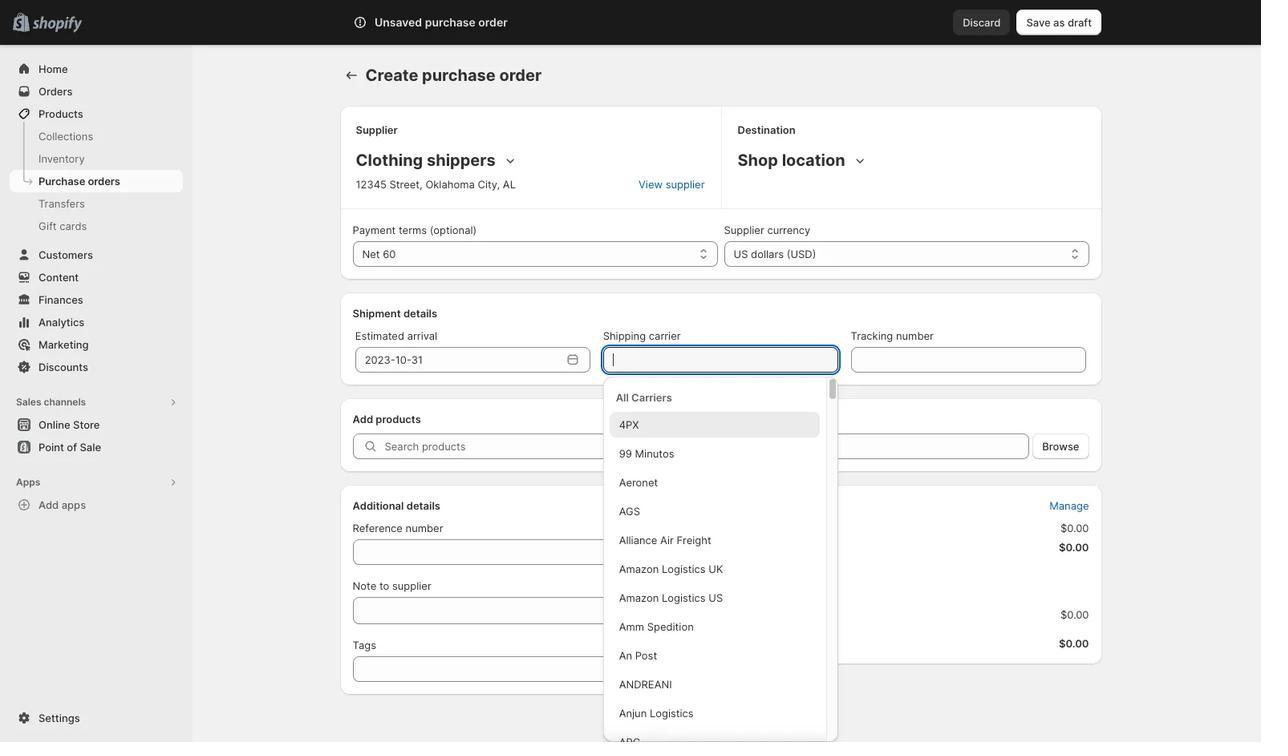 Task type: describe. For each thing, give the bounding box(es) containing it.
amm spedition
[[619, 621, 694, 634]]

view
[[639, 178, 663, 191]]

us inside all carriers group
[[709, 592, 723, 605]]

net
[[362, 248, 380, 261]]

discounts link
[[10, 356, 183, 379]]

marketing link
[[10, 334, 183, 356]]

order for create purchase order
[[499, 66, 542, 85]]

99 minutos
[[619, 448, 674, 460]]

cost adjustments $0.00
[[740, 590, 1089, 622]]

create
[[365, 66, 418, 85]]

(usd)
[[787, 248, 816, 261]]

point of sale link
[[10, 436, 183, 459]]

customers link
[[10, 244, 183, 266]]

Tracking number text field
[[851, 347, 1086, 373]]

minutos
[[635, 448, 674, 460]]

4px option
[[603, 412, 826, 438]]

alliance
[[619, 534, 657, 547]]

products
[[376, 413, 421, 426]]

2 vertical spatial logistics
[[650, 708, 694, 720]]

purchase for create
[[422, 66, 496, 85]]

purchase orders link
[[10, 170, 183, 193]]

search
[[418, 16, 453, 29]]

aeronet
[[619, 477, 658, 489]]

apps button
[[10, 472, 183, 494]]

all carriers group
[[603, 412, 826, 743]]

collections
[[39, 130, 93, 143]]

freight
[[677, 534, 711, 547]]

spedition
[[647, 621, 694, 634]]

supplier inside dropdown button
[[666, 178, 705, 191]]

tags
[[353, 639, 376, 652]]

online store link
[[10, 414, 183, 436]]

save
[[1026, 16, 1051, 29]]

Estimated arrival text field
[[355, 347, 561, 373]]

details for shipment details
[[403, 307, 437, 320]]

cost
[[740, 590, 764, 602]]

destination
[[738, 124, 796, 136]]

arrival
[[407, 330, 437, 343]]

to
[[379, 580, 389, 593]]

content link
[[10, 266, 183, 289]]

amazon logistics uk
[[619, 563, 723, 576]]

point
[[39, 441, 64, 454]]

amazon for amazon logistics us
[[619, 592, 659, 605]]

channels
[[44, 396, 86, 408]]

clothing shippers
[[356, 151, 496, 170]]

online store
[[39, 419, 100, 432]]

clothing
[[356, 151, 423, 170]]

adjustments
[[766, 590, 829, 602]]

note
[[353, 580, 376, 593]]

manage
[[1049, 500, 1089, 513]]

apps
[[62, 499, 86, 512]]

supplier for supplier currency
[[724, 224, 764, 237]]

inventory link
[[10, 148, 183, 170]]

manage button
[[1040, 495, 1099, 517]]

gift cards link
[[10, 215, 183, 237]]

(optional)
[[430, 224, 477, 237]]

products
[[39, 107, 83, 120]]

number for tracking number
[[896, 330, 934, 343]]

terms
[[399, 224, 427, 237]]

post
[[635, 650, 657, 663]]

online
[[39, 419, 70, 432]]

content
[[39, 271, 79, 284]]

transfers
[[39, 197, 85, 210]]

online store button
[[0, 414, 193, 436]]

add apps button
[[10, 494, 183, 517]]

save as draft button
[[1017, 10, 1101, 35]]

logistics for uk
[[662, 563, 706, 576]]

shipment
[[353, 307, 401, 320]]

tracking
[[851, 330, 893, 343]]

amm
[[619, 621, 644, 634]]

sales channels button
[[10, 391, 183, 414]]

gift cards
[[39, 220, 87, 233]]

create purchase order
[[365, 66, 542, 85]]

details for additional details
[[406, 500, 440, 513]]

Tags text field
[[353, 657, 702, 683]]

60
[[383, 248, 396, 261]]

reference
[[353, 522, 403, 535]]

shipping carrier
[[603, 330, 681, 343]]

point of sale
[[39, 441, 101, 454]]

us dollars (usd)
[[734, 248, 816, 261]]

Reference number text field
[[353, 540, 702, 566]]

discard
[[963, 16, 1001, 29]]

cards
[[60, 220, 87, 233]]

payment terms (optional)
[[353, 224, 477, 237]]



Task type: locate. For each thing, give the bounding box(es) containing it.
1 vertical spatial logistics
[[662, 592, 706, 605]]

anjun logistics
[[619, 708, 694, 720]]

0 vertical spatial number
[[896, 330, 934, 343]]

us left dollars
[[734, 248, 748, 261]]

add products
[[353, 413, 421, 426]]

orders link
[[10, 80, 183, 103]]

add for add apps
[[39, 499, 59, 512]]

shippers
[[427, 151, 496, 170]]

0 vertical spatial order
[[478, 15, 508, 29]]

purchase right unsaved
[[425, 15, 476, 29]]

carriers
[[631, 391, 672, 404]]

Shipping carrier text field
[[603, 347, 838, 373]]

order
[[478, 15, 508, 29], [499, 66, 542, 85]]

amazon down alliance
[[619, 563, 659, 576]]

add
[[353, 413, 373, 426], [39, 499, 59, 512]]

4px
[[619, 419, 639, 432]]

1 vertical spatial purchase
[[422, 66, 496, 85]]

point of sale button
[[0, 436, 193, 459]]

1 horizontal spatial us
[[734, 248, 748, 261]]

0 horizontal spatial add
[[39, 499, 59, 512]]

settings link
[[10, 708, 183, 730]]

store
[[73, 419, 100, 432]]

all carriers
[[616, 391, 672, 404]]

add inside add apps "button"
[[39, 499, 59, 512]]

draft
[[1068, 16, 1092, 29]]

finances link
[[10, 289, 183, 311]]

$0.00 inside $0.00 $0.00
[[1060, 522, 1089, 535]]

number right tracking
[[896, 330, 934, 343]]

logistics right anjun
[[650, 708, 694, 720]]

location
[[782, 151, 845, 170]]

shopify image
[[32, 17, 82, 33]]

al
[[503, 178, 516, 191]]

0 vertical spatial logistics
[[662, 563, 706, 576]]

note to supplier
[[353, 580, 431, 593]]

1 amazon from the top
[[619, 563, 659, 576]]

supplier up dollars
[[724, 224, 764, 237]]

analytics link
[[10, 311, 183, 334]]

unsaved
[[375, 15, 422, 29]]

0 vertical spatial add
[[353, 413, 373, 426]]

supplier
[[666, 178, 705, 191], [392, 580, 431, 593]]

0 horizontal spatial number
[[406, 522, 443, 535]]

shop location button
[[734, 148, 871, 173]]

of
[[67, 441, 77, 454]]

transfers link
[[10, 193, 183, 215]]

purchase down unsaved purchase order
[[422, 66, 496, 85]]

purchase for unsaved
[[425, 15, 476, 29]]

details up arrival
[[403, 307, 437, 320]]

city,
[[478, 178, 500, 191]]

inventory
[[39, 152, 85, 165]]

street,
[[390, 178, 423, 191]]

an post
[[619, 650, 657, 663]]

amazon
[[619, 563, 659, 576], [619, 592, 659, 605]]

0 horizontal spatial us
[[709, 592, 723, 605]]

0 horizontal spatial supplier
[[356, 124, 398, 136]]

purchase
[[39, 175, 85, 188]]

logistics
[[662, 563, 706, 576], [662, 592, 706, 605], [650, 708, 694, 720]]

dollars
[[751, 248, 784, 261]]

finances
[[39, 294, 83, 306]]

2 amazon from the top
[[619, 592, 659, 605]]

details up reference number on the left bottom of the page
[[406, 500, 440, 513]]

supplier
[[356, 124, 398, 136], [724, 224, 764, 237]]

1 horizontal spatial add
[[353, 413, 373, 426]]

supplier right view
[[666, 178, 705, 191]]

as
[[1053, 16, 1065, 29]]

99
[[619, 448, 632, 460]]

1 vertical spatial add
[[39, 499, 59, 512]]

1 horizontal spatial supplier
[[724, 224, 764, 237]]

logistics down freight
[[662, 563, 706, 576]]

carrier
[[649, 330, 681, 343]]

additional
[[353, 500, 404, 513]]

Note to supplier text field
[[353, 598, 702, 625]]

ags
[[619, 505, 640, 518]]

1 horizontal spatial supplier
[[666, 178, 705, 191]]

amazon logistics us
[[619, 592, 723, 605]]

shop
[[738, 151, 778, 170]]

save as draft
[[1026, 16, 1092, 29]]

0 horizontal spatial supplier
[[392, 580, 431, 593]]

anjun
[[619, 708, 647, 720]]

add left the products
[[353, 413, 373, 426]]

12345
[[356, 178, 387, 191]]

view supplier
[[639, 178, 705, 191]]

logistics for us
[[662, 592, 706, 605]]

orders
[[88, 175, 120, 188]]

0 vertical spatial purchase
[[425, 15, 476, 29]]

browse button
[[1033, 434, 1089, 460]]

add apps
[[39, 499, 86, 512]]

sales channels
[[16, 396, 86, 408]]

air
[[660, 534, 674, 547]]

shop location
[[738, 151, 845, 170]]

an
[[619, 650, 632, 663]]

home
[[39, 63, 68, 75]]

supplier currency
[[724, 224, 811, 237]]

oklahoma
[[425, 178, 475, 191]]

1 vertical spatial supplier
[[724, 224, 764, 237]]

discard link
[[953, 10, 1010, 35]]

clothing shippers button
[[353, 148, 521, 173]]

0 vertical spatial details
[[403, 307, 437, 320]]

1 horizontal spatial number
[[896, 330, 934, 343]]

0 vertical spatial amazon
[[619, 563, 659, 576]]

1 vertical spatial supplier
[[392, 580, 431, 593]]

reference number
[[353, 522, 443, 535]]

1 vertical spatial details
[[406, 500, 440, 513]]

net 60
[[362, 248, 396, 261]]

supplier up clothing
[[356, 124, 398, 136]]

purchase orders
[[39, 175, 120, 188]]

additional details
[[353, 500, 440, 513]]

1 vertical spatial amazon
[[619, 592, 659, 605]]

logistics down 'amazon logistics uk' at bottom
[[662, 592, 706, 605]]

shipment details
[[353, 307, 437, 320]]

number for reference number
[[406, 522, 443, 535]]

andreani
[[619, 679, 672, 692]]

collections link
[[10, 125, 183, 148]]

1 vertical spatial us
[[709, 592, 723, 605]]

apps
[[16, 477, 40, 489]]

tracking number
[[851, 330, 934, 343]]

order for unsaved purchase order
[[478, 15, 508, 29]]

orders
[[39, 85, 73, 98]]

customers
[[39, 249, 93, 262]]

1 vertical spatial order
[[499, 66, 542, 85]]

supplier right to
[[392, 580, 431, 593]]

analytics
[[39, 316, 84, 329]]

all
[[616, 391, 629, 404]]

amazon up amm
[[619, 592, 659, 605]]

add left apps
[[39, 499, 59, 512]]

0 vertical spatial supplier
[[356, 124, 398, 136]]

sale
[[80, 441, 101, 454]]

search button
[[392, 10, 857, 35]]

1 vertical spatial number
[[406, 522, 443, 535]]

us
[[734, 248, 748, 261], [709, 592, 723, 605]]

us down the 'uk' at the bottom right
[[709, 592, 723, 605]]

0 vertical spatial us
[[734, 248, 748, 261]]

0 vertical spatial supplier
[[666, 178, 705, 191]]

view supplier button
[[629, 173, 714, 196]]

number down additional details
[[406, 522, 443, 535]]

12345 street, oklahoma city, al
[[356, 178, 516, 191]]

unsaved purchase order
[[375, 15, 508, 29]]

currency
[[767, 224, 811, 237]]

amazon for amazon logistics uk
[[619, 563, 659, 576]]

Search products text field
[[385, 434, 1029, 460]]

add for add products
[[353, 413, 373, 426]]

$0.00 inside cost adjustments $0.00
[[1060, 609, 1089, 622]]

supplier for supplier
[[356, 124, 398, 136]]



Task type: vqa. For each thing, say whether or not it's contained in the screenshot.
"Of"
yes



